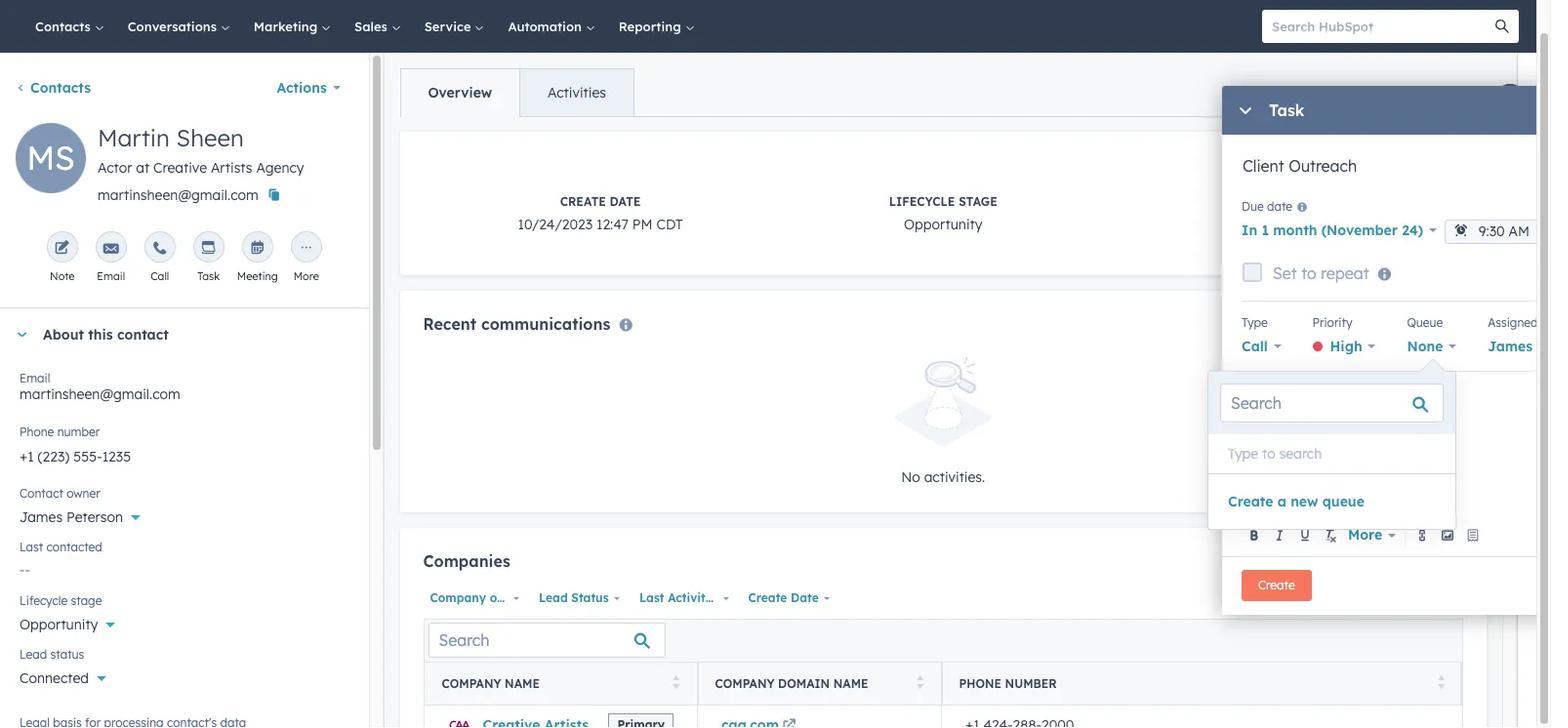 Task type: locate. For each thing, give the bounding box(es) containing it.
contacted
[[46, 540, 102, 554]]

to inside assigned to james pe
[[1541, 315, 1551, 330]]

status
[[50, 647, 84, 662]]

Search HubSpot search field
[[1262, 10, 1501, 43]]

3 press to sort. image from the left
[[1437, 676, 1445, 689]]

1 press to sort. element from the left
[[673, 676, 680, 692]]

1 horizontal spatial press to sort. image
[[917, 676, 924, 689]]

press to sort. image for company name
[[673, 676, 680, 689]]

martin sheen actor at creative artists agency
[[98, 123, 304, 177]]

reporting link
[[607, 0, 706, 53]]

0 horizontal spatial task
[[197, 269, 220, 283]]

2 vertical spatial to
[[1262, 445, 1275, 463]]

lead up connected
[[20, 647, 47, 662]]

last inside "last activity date --"
[[1222, 194, 1252, 209]]

last left "contacted" on the bottom of page
[[20, 540, 43, 554]]

phone for phone number
[[959, 677, 1002, 691]]

press to sort. image
[[673, 676, 680, 689], [917, 676, 924, 689], [1437, 676, 1445, 689]]

lead inside popup button
[[539, 590, 568, 605]]

more image
[[298, 241, 314, 257]]

1 horizontal spatial opportunity
[[904, 216, 982, 233]]

phone for phone number
[[20, 425, 54, 439]]

type for type to search
[[1228, 445, 1258, 463]]

Title text field
[[1242, 154, 1551, 193]]

0 vertical spatial owner
[[67, 486, 100, 501]]

automation link
[[496, 0, 607, 53]]

opportunity inside popup button
[[20, 616, 98, 633]]

0 vertical spatial to
[[1301, 263, 1316, 283]]

opportunity down stage
[[904, 216, 982, 233]]

more down the more icon
[[293, 269, 319, 283]]

to for set
[[1301, 263, 1316, 283]]

pm
[[632, 216, 653, 233]]

in
[[1242, 222, 1257, 239]]

0 horizontal spatial phone
[[20, 425, 54, 439]]

company name
[[442, 677, 540, 691]]

lead left status
[[539, 590, 568, 605]]

activity up month
[[1256, 194, 1315, 209]]

0 horizontal spatial opportunity
[[20, 616, 98, 633]]

call image
[[152, 241, 168, 257]]

1 horizontal spatial press to sort. element
[[917, 676, 924, 692]]

artists
[[211, 159, 252, 177]]

no
[[901, 469, 920, 486]]

high button
[[1312, 333, 1376, 360]]

task right minimize dialog icon
[[1269, 101, 1305, 120]]

reporting
[[619, 19, 685, 34]]

create for create date 10/24/2023 12:47 pm cdt
[[560, 194, 606, 209]]

link opens in a new window image
[[782, 719, 796, 727]]

email for email
[[97, 269, 125, 283]]

company down companies
[[430, 590, 486, 605]]

service link
[[413, 0, 496, 53]]

1 vertical spatial type
[[1228, 445, 1258, 463]]

-
[[1281, 216, 1286, 233], [1286, 216, 1291, 233]]

lifecycle inside lifecycle stage opportunity
[[889, 194, 955, 209]]

2 press to sort. element from the left
[[917, 676, 924, 692]]

none button
[[1407, 333, 1457, 360]]

no activities. alert
[[423, 357, 1463, 489]]

recent
[[423, 314, 476, 334]]

0 horizontal spatial james
[[20, 509, 63, 526]]

last up in
[[1222, 194, 1252, 209]]

0 vertical spatial more
[[293, 269, 319, 283]]

contacts link
[[23, 0, 116, 53], [16, 79, 91, 97]]

conversations link
[[116, 0, 242, 53]]

james down contact
[[20, 509, 63, 526]]

create button
[[1242, 570, 1312, 602]]

status
[[571, 590, 609, 605]]

contact
[[20, 486, 63, 501]]

email
[[97, 269, 125, 283], [20, 371, 50, 386]]

owner
[[67, 486, 100, 501], [490, 590, 526, 605]]

activity inside "last activity date --"
[[1256, 194, 1315, 209]]

Search search field
[[1220, 384, 1444, 423]]

connected
[[20, 670, 89, 687]]

last for last activity date
[[639, 590, 664, 605]]

create date button
[[741, 586, 835, 611]]

0 horizontal spatial lifecycle
[[20, 593, 68, 608]]

0 horizontal spatial last
[[20, 540, 43, 554]]

2 - from the left
[[1286, 216, 1291, 233]]

type to search
[[1228, 445, 1322, 463]]

company for company domain name
[[715, 677, 775, 691]]

lead
[[539, 590, 568, 605], [20, 647, 47, 662]]

1 horizontal spatial more
[[1348, 526, 1382, 544]]

1 horizontal spatial to
[[1301, 263, 1316, 283]]

martinsheen@gmail.com up number
[[20, 386, 180, 403]]

0 horizontal spatial email
[[20, 371, 50, 386]]

this
[[88, 326, 113, 344]]

0 vertical spatial phone
[[20, 425, 54, 439]]

create inside create date 10/24/2023 12:47 pm cdt
[[560, 194, 606, 209]]

1 vertical spatial martinsheen@gmail.com
[[20, 386, 180, 403]]

2 horizontal spatial to
[[1541, 315, 1551, 330]]

1 horizontal spatial call
[[1242, 338, 1268, 355]]

0 horizontal spatial owner
[[67, 486, 100, 501]]

to up "pe"
[[1541, 315, 1551, 330]]

about this contact
[[43, 326, 169, 344]]

to for type
[[1262, 445, 1275, 463]]

navigation
[[400, 68, 634, 117]]

create right last activity date
[[748, 590, 787, 605]]

0 vertical spatial activity
[[1256, 194, 1315, 209]]

last for last contacted
[[20, 540, 43, 554]]

creative
[[153, 159, 207, 177]]

meeting image
[[250, 241, 265, 257]]

last inside popup button
[[639, 590, 664, 605]]

2 horizontal spatial press to sort. image
[[1437, 676, 1445, 689]]

1 press to sort. image from the left
[[673, 676, 680, 689]]

to for assigned
[[1541, 315, 1551, 330]]

create date 10/24/2023 12:47 pm cdt
[[518, 194, 683, 233]]

date up in 1 month (november 24)
[[1319, 194, 1350, 209]]

date up 12:47
[[610, 194, 641, 209]]

at
[[136, 159, 149, 177]]

2 vertical spatial last
[[639, 590, 664, 605]]

note
[[50, 269, 75, 283]]

10/24/2023
[[518, 216, 593, 233]]

owner inside 'popup button'
[[490, 590, 526, 605]]

lifecycle stage
[[20, 593, 102, 608]]

1 vertical spatial james
[[20, 509, 63, 526]]

actor
[[98, 159, 132, 177]]

1 vertical spatial activity
[[668, 590, 713, 605]]

actions button
[[264, 68, 353, 107]]

1 vertical spatial more
[[1348, 526, 1382, 544]]

activity inside popup button
[[668, 590, 713, 605]]

date up domain
[[791, 590, 819, 605]]

press to sort. image for phone number
[[1437, 676, 1445, 689]]

martinsheen@gmail.com down creative at the top left of the page
[[98, 186, 258, 204]]

24)
[[1402, 222, 1423, 239]]

company inside 'popup button'
[[430, 590, 486, 605]]

contact
[[117, 326, 169, 344]]

1 - from the left
[[1281, 216, 1286, 233]]

1 vertical spatial email
[[20, 371, 50, 386]]

lead status
[[539, 590, 609, 605]]

link opens in a new window image
[[782, 719, 796, 727]]

0 vertical spatial james
[[1488, 338, 1533, 355]]

set to repeat
[[1273, 263, 1369, 283]]

0 vertical spatial task
[[1269, 101, 1305, 120]]

activities link
[[519, 69, 633, 116]]

date inside create date popup button
[[791, 590, 819, 605]]

create up 10/24/2023
[[560, 194, 606, 209]]

service
[[424, 19, 475, 34]]

lifecycle
[[889, 194, 955, 209], [20, 593, 68, 608]]

owner up peterson at the left of the page
[[67, 486, 100, 501]]

phone
[[20, 425, 54, 439], [959, 677, 1002, 691]]

3 press to sort. element from the left
[[1437, 676, 1445, 692]]

2 horizontal spatial press to sort. element
[[1437, 676, 1445, 692]]

0 horizontal spatial activity
[[668, 590, 713, 605]]

email image
[[103, 241, 119, 257]]

1 horizontal spatial lead
[[539, 590, 568, 605]]

no activities.
[[901, 469, 985, 486]]

0 horizontal spatial press to sort. element
[[673, 676, 680, 692]]

caret image
[[16, 332, 27, 337]]

1 vertical spatial lifecycle
[[20, 593, 68, 608]]

james pe button
[[1488, 333, 1551, 360]]

1 horizontal spatial last
[[639, 590, 664, 605]]

HH:MM text field
[[1444, 219, 1551, 244]]

automation
[[508, 19, 585, 34]]

pe
[[1537, 338, 1551, 355]]

1 vertical spatial last
[[20, 540, 43, 554]]

domain
[[778, 677, 830, 691]]

1 horizontal spatial james
[[1488, 338, 1533, 355]]

to
[[1301, 263, 1316, 283], [1541, 315, 1551, 330], [1262, 445, 1275, 463]]

conversations
[[128, 19, 220, 34]]

1 vertical spatial phone
[[959, 677, 1002, 691]]

0 horizontal spatial more
[[293, 269, 319, 283]]

type
[[1242, 315, 1268, 330], [1228, 445, 1258, 463]]

1 vertical spatial owner
[[490, 590, 526, 605]]

email inside email martinsheen@gmail.com
[[20, 371, 50, 386]]

lifecycle left stage
[[889, 194, 955, 209]]

owner for company owner
[[490, 590, 526, 605]]

sales link
[[343, 0, 413, 53]]

lifecycle left 'stage'
[[20, 593, 68, 608]]

create
[[560, 194, 606, 209], [1228, 493, 1273, 510], [1258, 578, 1295, 593], [748, 590, 787, 605]]

1 horizontal spatial phone
[[959, 677, 1002, 691]]

search image
[[1495, 20, 1509, 33]]

1 vertical spatial to
[[1541, 315, 1551, 330]]

company left domain
[[715, 677, 775, 691]]

1 horizontal spatial task
[[1269, 101, 1305, 120]]

0 vertical spatial last
[[1222, 194, 1252, 209]]

task down the task image
[[197, 269, 220, 283]]

1 vertical spatial lead
[[20, 647, 47, 662]]

0 vertical spatial email
[[97, 269, 125, 283]]

to left search
[[1262, 445, 1275, 463]]

0 vertical spatial lead
[[539, 590, 568, 605]]

lead for lead status
[[539, 590, 568, 605]]

activity for last activity date --
[[1256, 194, 1315, 209]]

2 horizontal spatial last
[[1222, 194, 1252, 209]]

call
[[150, 269, 169, 283], [1242, 338, 1268, 355]]

0 vertical spatial type
[[1242, 315, 1268, 330]]

0 vertical spatial lifecycle
[[889, 194, 955, 209]]

email down "caret" image
[[20, 371, 50, 386]]

1 vertical spatial call
[[1242, 338, 1268, 355]]

contacts
[[35, 19, 94, 34], [30, 79, 91, 97]]

minimize dialog image
[[1238, 103, 1253, 119]]

last
[[1222, 194, 1252, 209], [20, 540, 43, 554], [639, 590, 664, 605]]

about this contact button
[[0, 308, 349, 361]]

call down 'call' image at the left top of page
[[150, 269, 169, 283]]

1 horizontal spatial lifecycle
[[889, 194, 955, 209]]

1 vertical spatial contacts link
[[16, 79, 91, 97]]

last right status
[[639, 590, 664, 605]]

call left the 'high' popup button
[[1242, 338, 1268, 355]]

about
[[43, 326, 84, 344]]

1 vertical spatial opportunity
[[20, 616, 98, 633]]

cdt
[[656, 216, 683, 233]]

press to sort. element
[[673, 676, 680, 692], [917, 676, 924, 692], [1437, 676, 1445, 692]]

1 horizontal spatial owner
[[490, 590, 526, 605]]

create left the 'a'
[[1228, 493, 1273, 510]]

repeat
[[1321, 263, 1369, 283]]

to right set
[[1301, 263, 1316, 283]]

company owner button
[[423, 586, 526, 611]]

2 press to sort. image from the left
[[917, 676, 924, 689]]

company left name
[[442, 677, 501, 691]]

0 vertical spatial contacts
[[35, 19, 94, 34]]

0 vertical spatial opportunity
[[904, 216, 982, 233]]

more down queue
[[1348, 526, 1382, 544]]

owner down companies
[[490, 590, 526, 605]]

0 horizontal spatial to
[[1262, 445, 1275, 463]]

press to sort. image for company domain name
[[917, 676, 924, 689]]

1 horizontal spatial email
[[97, 269, 125, 283]]

type up call popup button
[[1242, 315, 1268, 330]]

date left create date
[[716, 590, 744, 605]]

activity left create date
[[668, 590, 713, 605]]

owner for contact owner
[[67, 486, 100, 501]]

create inside popup button
[[748, 590, 787, 605]]

0 horizontal spatial press to sort. image
[[673, 676, 680, 689]]

opportunity down lifecycle stage
[[20, 616, 98, 633]]

stage
[[959, 194, 997, 209]]

press to sort. element for company name
[[673, 676, 680, 692]]

0 horizontal spatial call
[[150, 269, 169, 283]]

type left search
[[1228, 445, 1258, 463]]

1 horizontal spatial activity
[[1256, 194, 1315, 209]]

email for email martinsheen@gmail.com
[[20, 371, 50, 386]]

activities.
[[924, 469, 985, 486]]

add
[[1428, 557, 1450, 572]]

email down email image
[[97, 269, 125, 283]]

1 vertical spatial contacts
[[30, 79, 91, 97]]

in 1 month (november 24)
[[1242, 222, 1423, 239]]

create down the 'a'
[[1258, 578, 1295, 593]]

0 horizontal spatial lead
[[20, 647, 47, 662]]

james down assigned
[[1488, 338, 1533, 355]]



Task type: vqa. For each thing, say whether or not it's contained in the screenshot.
record
no



Task type: describe. For each thing, give the bounding box(es) containing it.
12:47
[[596, 216, 629, 233]]

assigned
[[1488, 315, 1538, 330]]

call inside call popup button
[[1242, 338, 1268, 355]]

last activity date button
[[633, 586, 744, 611]]

marketing
[[254, 19, 321, 34]]

last for last activity date --
[[1222, 194, 1252, 209]]

recent communications
[[423, 314, 610, 334]]

search
[[1279, 445, 1322, 463]]

0 vertical spatial contacts link
[[23, 0, 116, 53]]

navigation containing overview
[[400, 68, 634, 117]]

Last contacted text field
[[20, 551, 349, 583]]

contact owner
[[20, 486, 100, 501]]

0 vertical spatial call
[[150, 269, 169, 283]]

meeting
[[237, 269, 278, 283]]

peterson
[[66, 509, 123, 526]]

add button
[[1398, 552, 1463, 577]]

month
[[1273, 222, 1317, 239]]

opportunity button
[[20, 605, 349, 637]]

company for company name
[[442, 677, 501, 691]]

assigned to james pe
[[1488, 315, 1551, 355]]

agency
[[256, 159, 304, 177]]

phone number
[[20, 425, 100, 439]]

email martinsheen@gmail.com
[[20, 371, 180, 403]]

overview
[[428, 84, 492, 102]]

call button
[[1242, 333, 1281, 360]]

lead for lead status
[[20, 647, 47, 662]]

overview link
[[401, 69, 519, 116]]

name
[[505, 677, 540, 691]]

james inside popup button
[[20, 509, 63, 526]]

last activity date --
[[1222, 194, 1350, 233]]

date inside last activity date popup button
[[716, 590, 744, 605]]

date
[[1267, 199, 1292, 214]]

company for company owner
[[430, 590, 486, 605]]

none
[[1407, 338, 1443, 355]]

create for create a new queue
[[1228, 493, 1273, 510]]

set
[[1273, 263, 1297, 283]]

Search search field
[[428, 623, 665, 658]]

press to sort. element for company domain name
[[917, 676, 924, 692]]

sheen
[[176, 123, 244, 152]]

opportunity inside lifecycle stage opportunity
[[904, 216, 982, 233]]

phone number
[[959, 677, 1057, 691]]

1
[[1262, 222, 1269, 239]]

name
[[833, 677, 868, 691]]

more button
[[1344, 522, 1400, 549]]

create for create date
[[748, 590, 787, 605]]

last contacted
[[20, 540, 102, 554]]

queue
[[1322, 493, 1364, 510]]

note image
[[54, 241, 70, 257]]

due
[[1242, 199, 1264, 214]]

stage
[[71, 593, 102, 608]]

lifecycle for lifecycle stage opportunity
[[889, 194, 955, 209]]

last activity date
[[639, 590, 744, 605]]

company owner
[[430, 590, 526, 605]]

(november
[[1321, 222, 1398, 239]]

martin
[[98, 123, 170, 152]]

number
[[57, 425, 100, 439]]

activities
[[548, 84, 606, 102]]

lead status
[[20, 647, 84, 662]]

create a new queue
[[1228, 493, 1364, 510]]

create date
[[748, 590, 819, 605]]

1 vertical spatial task
[[197, 269, 220, 283]]

james peterson
[[20, 509, 123, 526]]

type for type
[[1242, 315, 1268, 330]]

marketing link
[[242, 0, 343, 53]]

number
[[1005, 677, 1057, 691]]

james inside assigned to james pe
[[1488, 338, 1533, 355]]

more inside popup button
[[1348, 526, 1382, 544]]

in 1 month (november 24) button
[[1242, 217, 1437, 244]]

0 vertical spatial martinsheen@gmail.com
[[98, 186, 258, 204]]

queue
[[1407, 315, 1443, 330]]

actions
[[277, 79, 327, 97]]

date inside "last activity date --"
[[1319, 194, 1350, 209]]

james peterson button
[[20, 498, 349, 530]]

high
[[1330, 338, 1362, 355]]

lifecycle stage opportunity
[[889, 194, 997, 233]]

a
[[1277, 493, 1286, 510]]

lifecycle for lifecycle stage
[[20, 593, 68, 608]]

create for create
[[1258, 578, 1295, 593]]

due date
[[1242, 199, 1292, 214]]

Phone number text field
[[20, 436, 349, 475]]

companies
[[423, 552, 510, 571]]

communications
[[481, 314, 610, 334]]

press to sort. element for phone number
[[1437, 676, 1445, 692]]

date inside create date 10/24/2023 12:47 pm cdt
[[610, 194, 641, 209]]

activity for last activity date
[[668, 590, 713, 605]]

search button
[[1486, 10, 1519, 43]]

connected button
[[20, 659, 349, 691]]

company domain name
[[715, 677, 868, 691]]

new
[[1291, 493, 1318, 510]]

lead status button
[[532, 586, 625, 611]]

priority
[[1312, 315, 1352, 330]]

task image
[[201, 241, 216, 257]]



